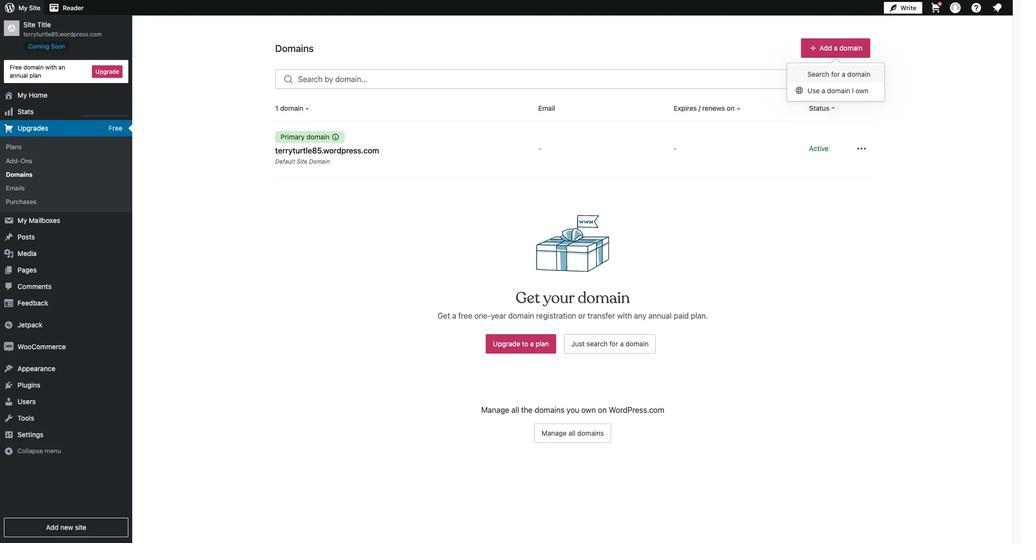 Task type: locate. For each thing, give the bounding box(es) containing it.
my for my site
[[18, 4, 27, 11]]

my mailboxes link
[[0, 213, 132, 229]]

img image inside woocommerce link
[[4, 342, 14, 352]]

img image inside jetpack link
[[4, 321, 14, 330]]

upgrade inside button
[[95, 68, 119, 75]]

woocommerce
[[18, 343, 66, 351]]

manage left the the
[[481, 406, 510, 415]]

all down manage all the domains you own on wordpress.com
[[569, 430, 576, 438]]

0 vertical spatial on
[[727, 104, 735, 112]]

manage down manage all the domains you own on wordpress.com
[[542, 430, 567, 438]]

0 vertical spatial img image
[[4, 321, 14, 330]]

1 vertical spatial domains
[[6, 171, 33, 178]]

active
[[809, 145, 829, 153]]

upgrade
[[95, 68, 119, 75], [493, 340, 520, 348]]

menu
[[787, 63, 885, 101]]

add left new
[[46, 524, 58, 532]]

a up use a domain i own
[[842, 70, 846, 78]]

expires / renews on
[[674, 104, 735, 112]]

my inside "link"
[[18, 4, 27, 11]]

0 vertical spatial domains
[[535, 406, 565, 415]]

- down expires
[[674, 145, 677, 153]]

tooltip containing search for a domain
[[787, 58, 885, 102]]

add new site link
[[4, 519, 128, 538]]

domains inside get your domain main content
[[275, 42, 314, 54]]

1 vertical spatial all
[[569, 430, 576, 438]]

on right you
[[598, 406, 607, 415]]

1 horizontal spatial with
[[617, 312, 632, 321]]

img image for jetpack
[[4, 321, 14, 330]]

1 vertical spatial free
[[109, 124, 123, 132]]

2 vertical spatial my
[[18, 217, 27, 225]]

get your domain main content
[[0, 0, 871, 459]]

stats
[[18, 108, 34, 116]]

1 horizontal spatial -
[[674, 145, 677, 153]]

get left your
[[516, 289, 540, 308]]

1 vertical spatial my
[[18, 91, 27, 99]]

1 vertical spatial with
[[617, 312, 632, 321]]

1 vertical spatial add
[[46, 524, 58, 532]]

0 horizontal spatial with
[[45, 64, 57, 71]]

site
[[75, 524, 86, 532]]

terryturtle85.wordpress.com default site domain
[[275, 146, 379, 165]]

a right to
[[530, 340, 534, 348]]

media
[[18, 250, 37, 258]]

img image left the jetpack
[[4, 321, 14, 330]]

0 vertical spatial manage
[[481, 406, 510, 415]]

manage all the domains you own on wordpress.com
[[481, 406, 665, 415]]

2 vertical spatial site
[[297, 158, 308, 165]]

free up annual plan
[[10, 64, 22, 71]]

1 vertical spatial get
[[438, 312, 450, 321]]

1 vertical spatial img image
[[4, 342, 14, 352]]

use a domain i own
[[808, 87, 869, 95]]

feedback link
[[0, 295, 132, 312]]

-
[[538, 145, 542, 153], [674, 145, 677, 153]]

plugins link
[[0, 377, 132, 394]]

my up the 'posts'
[[18, 217, 27, 225]]

0 horizontal spatial all
[[512, 406, 519, 415]]

domain up annual plan
[[24, 64, 44, 71]]

terryturtle85.wordpress.com
[[23, 31, 102, 38], [275, 146, 379, 155]]

domains down you
[[578, 430, 604, 438]]

upgrade inside get your domain main content
[[493, 340, 520, 348]]

stats link
[[0, 104, 132, 120]]

a
[[834, 44, 838, 52], [842, 70, 846, 78], [822, 87, 826, 95], [452, 312, 457, 321], [530, 340, 534, 348], [620, 340, 624, 348]]

manage your notifications image
[[992, 2, 1003, 14]]

upgrade up highest hourly views 0 image
[[95, 68, 119, 75]]

1 horizontal spatial all
[[569, 430, 576, 438]]

1 horizontal spatial add
[[820, 44, 832, 52]]

1 horizontal spatial upgrade
[[493, 340, 520, 348]]

free inside free domain with an annual plan
[[10, 64, 22, 71]]

None search field
[[275, 70, 871, 89]]

for up use a domain i own link
[[832, 70, 840, 78]]

domain up transfer
[[578, 289, 630, 308]]

1 vertical spatial terryturtle85.wordpress.com
[[275, 146, 379, 155]]

domains right the the
[[535, 406, 565, 415]]

1 horizontal spatial manage
[[542, 430, 567, 438]]

1 horizontal spatial domains
[[578, 430, 604, 438]]

with left any
[[617, 312, 632, 321]]

tooltip
[[787, 58, 885, 102]]

my shopping cart image
[[930, 2, 942, 14]]

add up search
[[820, 44, 832, 52]]

1 vertical spatial manage
[[542, 430, 567, 438]]

a right the search
[[620, 340, 624, 348]]

add-ons link
[[0, 154, 132, 168]]

0 horizontal spatial domains
[[535, 406, 565, 415]]

0 horizontal spatial upgrade
[[95, 68, 119, 75]]

terryturtle85.wordpress.com inside get your domain main content
[[275, 146, 379, 155]]

on inside button
[[727, 104, 735, 112]]

1 horizontal spatial for
[[832, 70, 840, 78]]

all
[[512, 406, 519, 415], [569, 430, 576, 438]]

paid
[[674, 312, 689, 321]]

site
[[29, 4, 40, 11], [23, 21, 35, 29], [297, 158, 308, 165]]

site left title
[[23, 21, 35, 29]]

free
[[10, 64, 22, 71], [109, 124, 123, 132]]

domains
[[275, 42, 314, 54], [6, 171, 33, 178]]

email button
[[538, 104, 555, 113]]

or
[[579, 312, 586, 321]]

0 horizontal spatial -
[[538, 145, 542, 153]]

0 vertical spatial upgrade
[[95, 68, 119, 75]]

i
[[852, 87, 854, 95]]

email
[[538, 104, 555, 112]]

one-
[[475, 312, 491, 321]]

0 horizontal spatial for
[[610, 340, 618, 348]]

0 horizontal spatial terryturtle85.wordpress.com
[[23, 31, 102, 38]]

menu
[[45, 448, 61, 455]]

1 horizontal spatial on
[[727, 104, 735, 112]]

upgrade for upgrade to a plan
[[493, 340, 520, 348]]

0 vertical spatial all
[[512, 406, 519, 415]]

a up search for a domain button
[[834, 44, 838, 52]]

domain
[[840, 44, 863, 52], [24, 64, 44, 71], [848, 70, 871, 78], [827, 87, 851, 95], [280, 104, 303, 112], [307, 133, 330, 141], [578, 289, 630, 308], [508, 312, 534, 321], [626, 340, 649, 348]]

just search for a domain
[[572, 340, 649, 348]]

1 vertical spatial for
[[610, 340, 618, 348]]

use
[[808, 87, 820, 95]]

my left 'reader' link
[[18, 4, 27, 11]]

0 vertical spatial with
[[45, 64, 57, 71]]

tools
[[18, 415, 34, 423]]

own
[[856, 87, 869, 95], [582, 406, 596, 415]]

site title terryturtle85.wordpress.com
[[23, 21, 102, 38]]

collapse
[[18, 448, 43, 455]]

a left free
[[452, 312, 457, 321]]

site right default
[[297, 158, 308, 165]]

add for add a domain
[[820, 44, 832, 52]]

0 horizontal spatial on
[[598, 406, 607, 415]]

time image
[[1016, 37, 1020, 46]]

img image
[[4, 321, 14, 330], [4, 342, 14, 352]]

my left home
[[18, 91, 27, 99]]

you
[[567, 406, 580, 415]]

0 horizontal spatial get
[[438, 312, 450, 321]]

upgrade to a plan
[[493, 340, 549, 348]]

emails link
[[0, 181, 132, 195]]

0 horizontal spatial own
[[582, 406, 596, 415]]

reader
[[63, 4, 84, 11]]

on right renews
[[727, 104, 735, 112]]

1 vertical spatial domains
[[578, 430, 604, 438]]

add new site
[[46, 524, 86, 532]]

- down email button
[[538, 145, 542, 153]]

1 horizontal spatial domains
[[275, 42, 314, 54]]

own right the i
[[856, 87, 869, 95]]

1 vertical spatial on
[[598, 406, 607, 415]]

0 vertical spatial my
[[18, 4, 27, 11]]

add-
[[6, 157, 21, 164]]

manage
[[481, 406, 510, 415], [542, 430, 567, 438]]

site up title
[[29, 4, 40, 11]]

1 - from the left
[[538, 145, 542, 153]]

0 vertical spatial own
[[856, 87, 869, 95]]

terryturtle85.wordpress.com up soon
[[23, 31, 102, 38]]

appearance
[[18, 365, 55, 373]]

domain up terryturtle85.wordpress.com default site domain at the top left of page
[[307, 133, 330, 141]]

0 vertical spatial free
[[10, 64, 22, 71]]

your
[[543, 289, 574, 308]]

my home link
[[0, 87, 132, 104]]

1 horizontal spatial get
[[516, 289, 540, 308]]

0 vertical spatial domains
[[275, 42, 314, 54]]

site inside terryturtle85.wordpress.com default site domain
[[297, 158, 308, 165]]

my
[[18, 4, 27, 11], [18, 91, 27, 99], [18, 217, 27, 225]]

help image
[[971, 2, 983, 14]]

my mailboxes
[[18, 217, 60, 225]]

0 vertical spatial site
[[29, 4, 40, 11]]

1 vertical spatial own
[[582, 406, 596, 415]]

free down highest hourly views 0 image
[[109, 124, 123, 132]]

1 horizontal spatial free
[[109, 124, 123, 132]]

domain up the i
[[848, 70, 871, 78]]

1 vertical spatial upgrade
[[493, 340, 520, 348]]

1
[[275, 104, 278, 112]]

media link
[[0, 246, 132, 262]]

own right you
[[582, 406, 596, 415]]

terryturtle85.wordpress.com up domain
[[275, 146, 379, 155]]

1 horizontal spatial terryturtle85.wordpress.com
[[275, 146, 379, 155]]

primary
[[281, 133, 305, 141]]

2 img image from the top
[[4, 342, 14, 352]]

add a domain
[[820, 44, 863, 52]]

0 horizontal spatial free
[[10, 64, 22, 71]]

upgrade left to
[[493, 340, 520, 348]]

0 horizontal spatial add
[[46, 524, 58, 532]]

img image left the woocommerce
[[4, 342, 14, 352]]

on
[[727, 104, 735, 112], [598, 406, 607, 415]]

get left free
[[438, 312, 450, 321]]

1 vertical spatial site
[[23, 21, 35, 29]]

0 vertical spatial for
[[832, 70, 840, 78]]

0 vertical spatial add
[[820, 44, 832, 52]]

woocommerce link
[[0, 339, 132, 356]]

a inside button
[[842, 70, 846, 78]]

transfer
[[588, 312, 615, 321]]

expires / renews on button
[[674, 104, 743, 113]]

registration
[[536, 312, 576, 321]]

add inside button
[[820, 44, 832, 52]]

domain inside free domain with an annual plan
[[24, 64, 44, 71]]

with left an
[[45, 64, 57, 71]]

manage for manage all the domains you own on wordpress.com
[[481, 406, 510, 415]]

for right the search
[[610, 340, 618, 348]]

0 horizontal spatial manage
[[481, 406, 510, 415]]

1 img image from the top
[[4, 321, 14, 330]]

0 vertical spatial terryturtle85.wordpress.com
[[23, 31, 102, 38]]

domain actions image
[[856, 143, 868, 155]]

1 horizontal spatial own
[[856, 87, 869, 95]]

highest hourly views 0 image
[[82, 110, 128, 116]]

feedback
[[18, 299, 48, 307]]

upgrade to a plan link
[[486, 335, 557, 354]]

add
[[820, 44, 832, 52], [46, 524, 58, 532]]

Search search field
[[298, 70, 870, 89]]

plans
[[6, 143, 22, 151]]

settings link
[[0, 427, 132, 444]]

all left the the
[[512, 406, 519, 415]]

purchases link
[[0, 195, 132, 209]]

0 vertical spatial get
[[516, 289, 540, 308]]

none search field inside get your domain main content
[[275, 70, 871, 89]]



Task type: describe. For each thing, give the bounding box(es) containing it.
collapse menu
[[18, 448, 61, 455]]

comments link
[[0, 279, 132, 295]]

the
[[521, 406, 533, 415]]

search for a domain
[[808, 70, 871, 78]]

domain right 1
[[280, 104, 303, 112]]

write link
[[884, 0, 923, 16]]

wordpress.com
[[609, 406, 665, 415]]

posts link
[[0, 229, 132, 246]]

my for my home
[[18, 91, 27, 99]]

free for free
[[109, 124, 123, 132]]

users
[[18, 398, 36, 406]]

manage all domains link
[[535, 424, 611, 444]]

status button
[[809, 104, 838, 113]]

pages link
[[0, 262, 132, 279]]

my site link
[[0, 0, 44, 16]]

upgrade for upgrade
[[95, 68, 119, 75]]

add for add new site
[[46, 524, 58, 532]]

mailboxes
[[29, 217, 60, 225]]

menu containing search for a domain
[[787, 63, 885, 101]]

soon
[[51, 43, 65, 50]]

my site
[[18, 4, 40, 11]]

site inside site title terryturtle85.wordpress.com
[[23, 21, 35, 29]]

2 - from the left
[[674, 145, 677, 153]]

a right use
[[822, 87, 826, 95]]

jetpack
[[18, 321, 42, 329]]

plans link
[[0, 140, 132, 154]]

domain down any
[[626, 340, 649, 348]]

appearance link
[[0, 361, 132, 377]]

jetpack link
[[0, 317, 132, 334]]

collapse menu link
[[0, 444, 132, 460]]

coming soon
[[28, 43, 65, 50]]

expires
[[674, 104, 697, 112]]

domains link
[[0, 168, 132, 181]]

an
[[58, 64, 65, 71]]

emails
[[6, 184, 25, 192]]

year
[[491, 312, 506, 321]]

a inside button
[[834, 44, 838, 52]]

domain right year
[[508, 312, 534, 321]]

domain inside button
[[848, 70, 871, 78]]

purchases
[[6, 198, 37, 205]]

domain up search for a domain
[[840, 44, 863, 52]]

new
[[60, 524, 73, 532]]

domain
[[309, 158, 330, 165]]

upgrade button
[[92, 65, 123, 78]]

pages
[[18, 266, 37, 274]]

plan
[[536, 340, 549, 348]]

search
[[808, 70, 830, 78]]

manage for manage all domains
[[542, 430, 567, 438]]

search
[[587, 340, 608, 348]]

plan.
[[691, 312, 708, 321]]

get your domain get a free one-year domain registration or transfer with any annual paid plan.
[[438, 289, 708, 321]]

domain left the i
[[827, 87, 851, 95]]

posts
[[18, 233, 35, 241]]

home
[[29, 91, 47, 99]]

free domain with an annual plan
[[10, 64, 65, 79]]

all for domains
[[569, 430, 576, 438]]

primary domain
[[281, 133, 330, 141]]

free
[[459, 312, 473, 321]]

my profile image
[[950, 2, 961, 13]]

img image for woocommerce
[[4, 342, 14, 352]]

1 domain
[[275, 104, 303, 112]]

users link
[[0, 394, 132, 411]]

tools link
[[0, 411, 132, 427]]

status
[[809, 104, 830, 112]]

site inside "link"
[[29, 4, 40, 11]]

write
[[901, 4, 917, 11]]

my home
[[18, 91, 47, 99]]

upgrades
[[18, 124, 48, 132]]

own inside get your domain main content
[[582, 406, 596, 415]]

to
[[522, 340, 529, 348]]

renews
[[703, 104, 725, 112]]

add-ons
[[6, 157, 32, 164]]

plugins
[[18, 382, 40, 390]]

coming
[[28, 43, 49, 50]]

manage all domains
[[542, 430, 604, 438]]

reader link
[[44, 0, 88, 16]]

all for the
[[512, 406, 519, 415]]

with inside free domain with an annual plan
[[45, 64, 57, 71]]

any
[[634, 312, 647, 321]]

free for free domain with an annual plan
[[10, 64, 22, 71]]

comments
[[18, 283, 52, 291]]

annual
[[649, 312, 672, 321]]

title
[[37, 21, 51, 29]]

for inside button
[[832, 70, 840, 78]]

a inside get your domain get a free one-year domain registration or transfer with any annual paid plan.
[[452, 312, 457, 321]]

1 domain button
[[275, 104, 311, 113]]

search for a domain button
[[787, 66, 885, 82]]

0 horizontal spatial domains
[[6, 171, 33, 178]]

use a domain i own link
[[787, 82, 885, 99]]

annual plan
[[10, 72, 41, 79]]

for inside get your domain main content
[[610, 340, 618, 348]]

my for my mailboxes
[[18, 217, 27, 225]]

with inside get your domain get a free one-year domain registration or transfer with any annual paid plan.
[[617, 312, 632, 321]]

add a domain button
[[801, 38, 871, 58]]



Task type: vqa. For each thing, say whether or not it's contained in the screenshot.
Get to the right
yes



